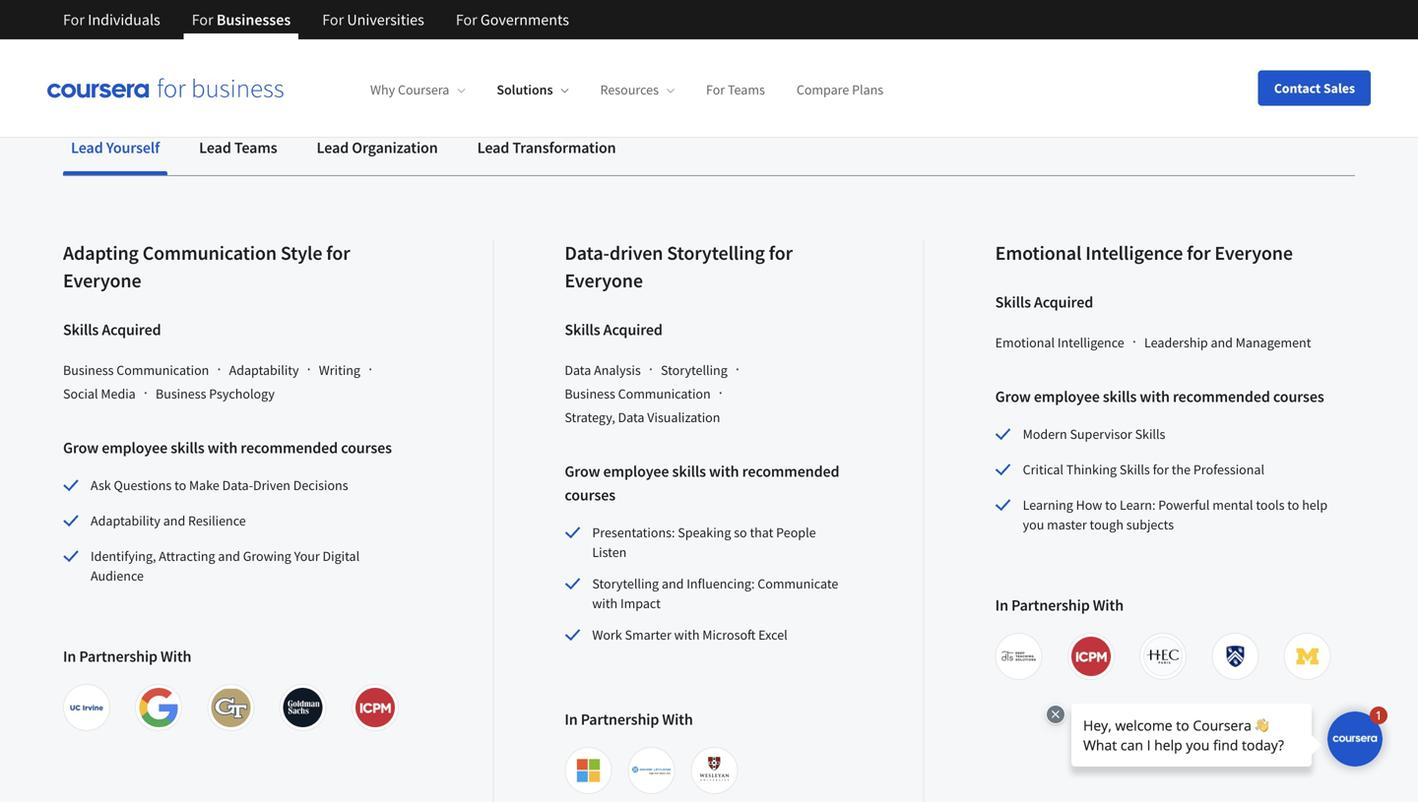 Task type: describe. For each thing, give the bounding box(es) containing it.
psychology
[[209, 385, 275, 403]]

modern supervisor skills
[[1023, 425, 1165, 443]]

skill
[[1113, 0, 1146, 22]]

lead teams button
[[191, 124, 285, 171]]

business psychology
[[156, 385, 275, 403]]

acquired for data-
[[603, 320, 663, 340]]

with inside storytelling and influencing: communicate with impact
[[592, 595, 618, 613]]

so
[[734, 524, 747, 542]]

at
[[269, 0, 286, 22]]

grow for data-driven storytelling for everyone
[[565, 462, 600, 482]]

teams for lead teams
[[234, 138, 277, 158]]

work
[[592, 626, 622, 644]]

for teams link
[[706, 81, 765, 99]]

partnership for data-driven storytelling for everyone
[[581, 710, 659, 730]]

partnership for emotional intelligence for everyone
[[1011, 596, 1090, 616]]

build effective managers at every level with beginner and advanced level leadership content, including 40+ skillsets to drive soft skill proficiency across the entire organization.
[[63, 0, 1146, 46]]

grow for adapting communication style for everyone
[[63, 438, 99, 458]]

lead for lead teams
[[199, 138, 231, 158]]

advanced
[[535, 0, 614, 22]]

analysis
[[594, 361, 641, 379]]

subjects
[[1126, 516, 1174, 534]]

leadership
[[661, 0, 748, 22]]

0 horizontal spatial data
[[565, 361, 591, 379]]

university of michigan image
[[1288, 637, 1327, 677]]

for for universities
[[322, 10, 344, 30]]

and inside identifying, attracting and growing your digital audience
[[218, 548, 240, 565]]

leadership
[[1144, 334, 1208, 352]]

master
[[1047, 516, 1087, 534]]

for individuals
[[63, 10, 160, 30]]

business inside storytelling business communication strategy, data visualization
[[565, 385, 615, 403]]

rice university image
[[1216, 637, 1255, 677]]

powerful
[[1158, 496, 1210, 514]]

lead teams
[[199, 138, 277, 158]]

for for individuals
[[63, 10, 85, 30]]

storytelling business communication strategy, data visualization
[[565, 361, 728, 426]]

adaptability for adaptability
[[229, 361, 299, 379]]

courses for data-driven storytelling for everyone
[[565, 486, 616, 505]]

lead yourself
[[71, 138, 160, 158]]

with up so
[[709, 462, 739, 482]]

content tabs tab list
[[63, 124, 1355, 175]]

with inside 'build effective managers at every level with beginner and advanced level leadership content, including 40+ skillsets to drive soft skill proficiency across the entire organization.'
[[381, 0, 418, 22]]

emotional intelligence
[[995, 334, 1124, 352]]

writing
[[319, 361, 360, 379]]

emotional for emotional intelligence for everyone
[[995, 241, 1082, 265]]

critical
[[1023, 461, 1064, 479]]

employee for adapting communication style for everyone
[[102, 438, 168, 458]]

solutions
[[497, 81, 553, 99]]

how
[[1076, 496, 1102, 514]]

excel
[[758, 626, 788, 644]]

acquired for emotional
[[1034, 292, 1093, 312]]

ask questions to make data-driven decisions
[[91, 477, 348, 494]]

skills acquired for data-driven storytelling for everyone
[[565, 320, 663, 340]]

social
[[63, 385, 98, 403]]

people
[[776, 524, 816, 542]]

media
[[101, 385, 136, 403]]

lead yourself tab panel
[[63, 176, 1355, 803]]

ashok leyland logo image
[[632, 751, 671, 791]]

yourself
[[106, 138, 160, 158]]

georgia institute of technology image
[[211, 688, 251, 728]]

grow employee skills with recommended courses for driven
[[565, 462, 839, 505]]

resources
[[600, 81, 659, 99]]

thinking
[[1066, 461, 1117, 479]]

you
[[1023, 516, 1044, 534]]

for businesses
[[192, 10, 291, 30]]

employee for emotional intelligence for everyone
[[1034, 387, 1100, 407]]

contact sales button
[[1258, 70, 1371, 106]]

compare plans link
[[797, 81, 884, 99]]

proficiency
[[63, 21, 155, 46]]

everyone for data-driven storytelling for everyone
[[565, 268, 643, 293]]

mental
[[1213, 496, 1253, 514]]

storytelling inside the data-driven storytelling for everyone
[[667, 241, 765, 265]]

lead transformation button
[[469, 124, 624, 171]]

and for adaptability and resilience
[[163, 512, 185, 530]]

lead for lead transformation
[[477, 138, 509, 158]]

business communication
[[63, 361, 209, 379]]

make
[[189, 477, 219, 494]]

coursera
[[398, 81, 449, 99]]

individuals
[[88, 10, 160, 30]]

for teams
[[706, 81, 765, 99]]

and for leadership and management
[[1211, 334, 1233, 352]]

digital
[[323, 548, 360, 565]]

data-driven storytelling for everyone
[[565, 241, 793, 293]]

grow employee skills with recommended courses for intelligence
[[995, 387, 1324, 407]]

lead organization
[[317, 138, 438, 158]]

skills up learn:
[[1120, 461, 1150, 479]]

adaptability for adaptability and resilience
[[91, 512, 160, 530]]

impact
[[620, 595, 661, 613]]

why coursera link
[[370, 81, 465, 99]]

recommended for emotional intelligence for everyone
[[1173, 387, 1270, 407]]

work smarter with microsoft excel
[[592, 626, 788, 644]]

management
[[1236, 334, 1311, 352]]

1 level from the left
[[339, 0, 377, 22]]

audience
[[91, 567, 144, 585]]

2 horizontal spatial everyone
[[1215, 241, 1293, 265]]

speaking
[[678, 524, 731, 542]]

0 vertical spatial institute of certified professional managers image
[[1071, 637, 1111, 677]]

intelligence for emotional intelligence
[[1058, 334, 1124, 352]]

skillsets
[[938, 0, 1008, 22]]

including
[[824, 0, 901, 22]]

google leader logo image
[[139, 688, 178, 728]]

goldman sachs image
[[283, 688, 323, 728]]

everyone for adapting communication style for everyone
[[63, 268, 141, 293]]

to up tough
[[1105, 496, 1117, 514]]

with for data-driven storytelling for everyone
[[662, 710, 693, 730]]

communicate
[[758, 575, 838, 593]]

content,
[[752, 0, 820, 22]]

skills for adapting communication style for everyone
[[63, 320, 99, 340]]

leadership and management
[[1144, 334, 1311, 352]]

businesses
[[216, 10, 291, 30]]

help
[[1302, 496, 1328, 514]]

listen
[[592, 544, 627, 561]]

that
[[750, 524, 773, 542]]

40+
[[905, 0, 934, 22]]

build
[[63, 0, 106, 22]]

in partnership with for data-driven storytelling for everyone
[[565, 710, 693, 730]]

adaptability and resilience
[[91, 512, 246, 530]]

drive
[[1033, 0, 1075, 22]]

banner navigation
[[47, 0, 585, 39]]

skills for driven
[[672, 462, 706, 482]]

writing social media
[[63, 361, 360, 403]]

entire
[[246, 21, 295, 46]]

effective
[[110, 0, 180, 22]]

coursera for business image
[[47, 78, 284, 98]]

resources link
[[600, 81, 675, 99]]



Task type: vqa. For each thing, say whether or not it's contained in the screenshot.
Intelligence
yes



Task type: locate. For each thing, give the bounding box(es) containing it.
managers
[[184, 0, 265, 22]]

2 horizontal spatial skills
[[1103, 387, 1137, 407]]

adaptability up identifying,
[[91, 512, 160, 530]]

for for businesses
[[192, 10, 213, 30]]

in partnership with for emotional intelligence for everyone
[[995, 596, 1124, 616]]

and right leadership
[[1211, 334, 1233, 352]]

the inside 'build effective managers at every level with beginner and advanced level leadership content, including 40+ skillsets to drive soft skill proficiency across the entire organization.'
[[215, 21, 242, 46]]

strategy,
[[565, 409, 615, 426]]

partnership
[[1011, 596, 1090, 616], [79, 647, 158, 667], [581, 710, 659, 730]]

data
[[565, 361, 591, 379], [618, 409, 645, 426]]

2 emotional from the top
[[995, 334, 1055, 352]]

partnership up university of california irvine course logo on the left
[[79, 647, 158, 667]]

1 vertical spatial grow employee skills with recommended courses
[[63, 438, 392, 458]]

for left "universities"
[[322, 10, 344, 30]]

storytelling inside storytelling business communication strategy, data visualization
[[661, 361, 728, 379]]

lead yourself button
[[63, 124, 168, 171]]

microsoft image
[[569, 751, 608, 791]]

2 horizontal spatial grow employee skills with recommended courses
[[995, 387, 1324, 407]]

2 vertical spatial in
[[565, 710, 578, 730]]

business down business communication
[[156, 385, 206, 403]]

0 horizontal spatial courses
[[341, 438, 392, 458]]

and up the attracting
[[163, 512, 185, 530]]

skills up critical thinking skills for the professional
[[1135, 425, 1165, 443]]

1 horizontal spatial teams
[[728, 81, 765, 99]]

1 vertical spatial with
[[161, 647, 191, 667]]

2 horizontal spatial with
[[1093, 596, 1124, 616]]

0 vertical spatial in partnership with
[[995, 596, 1124, 616]]

and down resilience
[[218, 548, 240, 565]]

adapting
[[63, 241, 139, 265]]

resilience
[[188, 512, 246, 530]]

wesleyan university image
[[695, 751, 734, 791]]

0 horizontal spatial recommended
[[241, 438, 338, 458]]

style
[[280, 241, 322, 265]]

with
[[381, 0, 418, 22], [1140, 387, 1170, 407], [208, 438, 238, 458], [709, 462, 739, 482], [592, 595, 618, 613], [674, 626, 700, 644]]

skills up make
[[171, 438, 204, 458]]

data right strategy, on the left of page
[[618, 409, 645, 426]]

0 vertical spatial grow employee skills with recommended courses
[[995, 387, 1324, 407]]

skills acquired for adapting communication style for everyone
[[63, 320, 161, 340]]

grow employee skills with recommended courses for communication
[[63, 438, 392, 458]]

1 vertical spatial adaptability
[[91, 512, 160, 530]]

courses up decisions
[[341, 438, 392, 458]]

for universities
[[322, 10, 424, 30]]

in
[[995, 596, 1008, 616], [63, 647, 76, 667], [565, 710, 578, 730]]

to left make
[[174, 477, 186, 494]]

grow employee skills with recommended courses down leadership
[[995, 387, 1324, 407]]

2 vertical spatial grow
[[565, 462, 600, 482]]

intelligence for emotional intelligence for everyone
[[1085, 241, 1183, 265]]

1 horizontal spatial level
[[618, 0, 657, 22]]

driven
[[609, 241, 663, 265]]

influencing:
[[687, 575, 755, 593]]

2 vertical spatial recommended
[[742, 462, 839, 482]]

2 horizontal spatial business
[[565, 385, 615, 403]]

in partnership with for adapting communication style for everyone
[[63, 647, 191, 667]]

1 vertical spatial storytelling
[[661, 361, 728, 379]]

1 horizontal spatial partnership
[[581, 710, 659, 730]]

storytelling for influencing:
[[592, 575, 659, 593]]

with up work
[[592, 595, 618, 613]]

courses
[[1273, 387, 1324, 407], [341, 438, 392, 458], [565, 486, 616, 505]]

in for emotional intelligence for everyone
[[995, 596, 1008, 616]]

storytelling inside storytelling and influencing: communicate with impact
[[592, 575, 659, 593]]

2 vertical spatial employee
[[603, 462, 669, 482]]

skills
[[995, 292, 1031, 312], [63, 320, 99, 340], [565, 320, 600, 340], [1135, 425, 1165, 443], [1120, 461, 1150, 479]]

1 horizontal spatial data-
[[565, 241, 609, 265]]

1 vertical spatial in
[[63, 647, 76, 667]]

hec paris logo image
[[1143, 637, 1183, 677]]

2 vertical spatial grow employee skills with recommended courses
[[565, 462, 839, 505]]

to
[[1012, 0, 1029, 22], [174, 477, 186, 494], [1105, 496, 1117, 514], [1287, 496, 1299, 514]]

acquired up analysis
[[603, 320, 663, 340]]

1 emotional from the top
[[995, 241, 1082, 265]]

1 horizontal spatial data
[[618, 409, 645, 426]]

to left help
[[1287, 496, 1299, 514]]

and inside storytelling and influencing: communicate with impact
[[662, 575, 684, 593]]

storytelling for communication
[[661, 361, 728, 379]]

1 vertical spatial the
[[1172, 461, 1191, 479]]

0 vertical spatial emotional
[[995, 241, 1082, 265]]

institute of certified professional managers image right deep teaching solutions image
[[1071, 637, 1111, 677]]

with
[[1093, 596, 1124, 616], [161, 647, 191, 667], [662, 710, 693, 730]]

1 vertical spatial data-
[[222, 477, 253, 494]]

in up university of california irvine course logo on the left
[[63, 647, 76, 667]]

partnership for adapting communication style for everyone
[[79, 647, 158, 667]]

for left businesses
[[192, 10, 213, 30]]

1 horizontal spatial skills
[[672, 462, 706, 482]]

everyone inside adapting communication style for everyone
[[63, 268, 141, 293]]

1 vertical spatial partnership
[[79, 647, 158, 667]]

for up content tabs 'tab list'
[[706, 81, 725, 99]]

contact sales
[[1274, 79, 1355, 97]]

the up powerful
[[1172, 461, 1191, 479]]

transformation
[[512, 138, 616, 158]]

recommended for data-driven storytelling for everyone
[[742, 462, 839, 482]]

adaptability
[[229, 361, 299, 379], [91, 512, 160, 530]]

0 vertical spatial skills
[[1103, 387, 1137, 407]]

driven
[[253, 477, 290, 494]]

communication up media
[[116, 361, 209, 379]]

recommended up driven
[[241, 438, 338, 458]]

courses down the management in the right top of the page
[[1273, 387, 1324, 407]]

universities
[[347, 10, 424, 30]]

sales
[[1323, 79, 1355, 97]]

4 lead from the left
[[477, 138, 509, 158]]

with left beginner
[[381, 0, 418, 22]]

0 horizontal spatial employee
[[102, 438, 168, 458]]

0 horizontal spatial grow employee skills with recommended courses
[[63, 438, 392, 458]]

for
[[326, 241, 350, 265], [769, 241, 793, 265], [1187, 241, 1211, 265], [1153, 461, 1169, 479]]

adapting communication style for everyone
[[63, 241, 350, 293]]

in partnership with
[[995, 596, 1124, 616], [63, 647, 191, 667], [565, 710, 693, 730]]

critical thinking skills for the professional
[[1023, 461, 1265, 479]]

0 vertical spatial intelligence
[[1085, 241, 1183, 265]]

teams for for teams
[[728, 81, 765, 99]]

level right every
[[339, 0, 377, 22]]

2 horizontal spatial employee
[[1034, 387, 1100, 407]]

1 horizontal spatial the
[[1172, 461, 1191, 479]]

why
[[370, 81, 395, 99]]

adaptability up psychology
[[229, 361, 299, 379]]

courses for emotional intelligence for everyone
[[1273, 387, 1324, 407]]

grow employee skills with recommended courses up the ask questions to make data-driven decisions
[[63, 438, 392, 458]]

for inside the data-driven storytelling for everyone
[[769, 241, 793, 265]]

skills acquired for emotional intelligence for everyone
[[995, 292, 1093, 312]]

learning how to learn: powerful mental tools to help you master tough subjects
[[1023, 496, 1328, 534]]

0 vertical spatial in
[[995, 596, 1008, 616]]

courses up presentations:
[[565, 486, 616, 505]]

2 lead from the left
[[199, 138, 231, 158]]

with for adapting communication style for everyone
[[161, 647, 191, 667]]

2 vertical spatial storytelling
[[592, 575, 659, 593]]

to inside 'build effective managers at every level with beginner and advanced level leadership content, including 40+ skillsets to drive soft skill proficiency across the entire organization.'
[[1012, 0, 1029, 22]]

1 horizontal spatial with
[[662, 710, 693, 730]]

skills for intelligence
[[1103, 387, 1137, 407]]

in partnership with up ashok leyland logo
[[565, 710, 693, 730]]

for inside adapting communication style for everyone
[[326, 241, 350, 265]]

0 vertical spatial employee
[[1034, 387, 1100, 407]]

2 horizontal spatial recommended
[[1173, 387, 1270, 407]]

level
[[339, 0, 377, 22], [618, 0, 657, 22]]

0 horizontal spatial the
[[215, 21, 242, 46]]

employee
[[1034, 387, 1100, 407], [102, 438, 168, 458], [603, 462, 669, 482]]

and for storytelling and influencing: communicate with impact
[[662, 575, 684, 593]]

1 lead from the left
[[71, 138, 103, 158]]

0 vertical spatial the
[[215, 21, 242, 46]]

0 horizontal spatial partnership
[[79, 647, 158, 667]]

data left analysis
[[565, 361, 591, 379]]

lead transformation
[[477, 138, 616, 158]]

0 horizontal spatial level
[[339, 0, 377, 22]]

business for business psychology
[[156, 385, 206, 403]]

partnership up deep teaching solutions image
[[1011, 596, 1090, 616]]

lead down solutions
[[477, 138, 509, 158]]

level right advanced
[[618, 0, 657, 22]]

2 level from the left
[[618, 0, 657, 22]]

0 horizontal spatial business
[[63, 361, 114, 379]]

0 vertical spatial grow
[[995, 387, 1031, 407]]

skills acquired up analysis
[[565, 320, 663, 340]]

with down leadership
[[1140, 387, 1170, 407]]

skills for emotional intelligence for everyone
[[995, 292, 1031, 312]]

teams inside button
[[234, 138, 277, 158]]

university of california irvine course logo image
[[67, 688, 106, 728]]

data- inside the data-driven storytelling for everyone
[[565, 241, 609, 265]]

employee up questions
[[102, 438, 168, 458]]

growing
[[243, 548, 291, 565]]

and left influencing:
[[662, 575, 684, 593]]

in up deep teaching solutions image
[[995, 596, 1008, 616]]

deep teaching solutions image
[[999, 637, 1039, 677]]

presentations:
[[592, 524, 675, 542]]

lead for lead organization
[[317, 138, 349, 158]]

in for adapting communication style for everyone
[[63, 647, 76, 667]]

acquired up business communication
[[102, 320, 161, 340]]

0 vertical spatial data
[[565, 361, 591, 379]]

0 horizontal spatial skills
[[171, 438, 204, 458]]

recommended down leadership and management on the right top of the page
[[1173, 387, 1270, 407]]

1 horizontal spatial grow employee skills with recommended courses
[[565, 462, 839, 505]]

1 vertical spatial in partnership with
[[63, 647, 191, 667]]

2 horizontal spatial courses
[[1273, 387, 1324, 407]]

0 vertical spatial adaptability
[[229, 361, 299, 379]]

grow for emotional intelligence for everyone
[[995, 387, 1031, 407]]

0 vertical spatial courses
[[1273, 387, 1324, 407]]

skills acquired
[[995, 292, 1093, 312], [63, 320, 161, 340], [565, 320, 663, 340]]

1 vertical spatial skills
[[171, 438, 204, 458]]

1 horizontal spatial everyone
[[565, 268, 643, 293]]

1 horizontal spatial courses
[[565, 486, 616, 505]]

for left individuals
[[63, 10, 85, 30]]

plans
[[852, 81, 884, 99]]

for for governments
[[456, 10, 477, 30]]

everyone up the management in the right top of the page
[[1215, 241, 1293, 265]]

1 horizontal spatial grow
[[565, 462, 600, 482]]

data-
[[565, 241, 609, 265], [222, 477, 253, 494]]

business for business communication
[[63, 361, 114, 379]]

0 vertical spatial recommended
[[1173, 387, 1270, 407]]

supervisor
[[1070, 425, 1132, 443]]

in partnership with up google leader logo at left
[[63, 647, 191, 667]]

decisions
[[293, 477, 348, 494]]

1 vertical spatial recommended
[[241, 438, 338, 458]]

0 horizontal spatial skills acquired
[[63, 320, 161, 340]]

2 horizontal spatial grow
[[995, 387, 1031, 407]]

2 vertical spatial in partnership with
[[565, 710, 693, 730]]

lead left organization
[[317, 138, 349, 158]]

1 horizontal spatial institute of certified professional managers image
[[1071, 637, 1111, 677]]

across
[[158, 21, 211, 46]]

2 horizontal spatial skills acquired
[[995, 292, 1093, 312]]

grow employee skills with recommended courses up "speaking"
[[565, 462, 839, 505]]

storytelling right driven
[[667, 241, 765, 265]]

everyone
[[1215, 241, 1293, 265], [63, 268, 141, 293], [565, 268, 643, 293]]

questions
[[114, 477, 172, 494]]

lead left yourself
[[71, 138, 103, 158]]

1 vertical spatial employee
[[102, 438, 168, 458]]

communication for adapting
[[143, 241, 277, 265]]

1 horizontal spatial recommended
[[742, 462, 839, 482]]

grow employee skills with recommended courses
[[995, 387, 1324, 407], [63, 438, 392, 458], [565, 462, 839, 505]]

solutions link
[[497, 81, 569, 99]]

1 horizontal spatial employee
[[603, 462, 669, 482]]

with up ashok leyland logo
[[662, 710, 693, 730]]

teams
[[728, 81, 765, 99], [234, 138, 277, 158]]

everyone down adapting
[[63, 268, 141, 293]]

for for storytelling
[[769, 241, 793, 265]]

2 vertical spatial with
[[662, 710, 693, 730]]

skills
[[1103, 387, 1137, 407], [171, 438, 204, 458], [672, 462, 706, 482]]

storytelling
[[667, 241, 765, 265], [661, 361, 728, 379], [592, 575, 659, 593]]

lead for lead yourself
[[71, 138, 103, 158]]

emotional
[[995, 241, 1082, 265], [995, 334, 1055, 352]]

0 horizontal spatial teams
[[234, 138, 277, 158]]

and
[[499, 0, 531, 22], [1211, 334, 1233, 352], [163, 512, 185, 530], [218, 548, 240, 565], [662, 575, 684, 593]]

skills up social
[[63, 320, 99, 340]]

for for style
[[326, 241, 350, 265]]

the left entire
[[215, 21, 242, 46]]

the inside the lead yourself "tab panel"
[[1172, 461, 1191, 479]]

recommended for adapting communication style for everyone
[[241, 438, 338, 458]]

employee up presentations:
[[603, 462, 669, 482]]

2 vertical spatial partnership
[[581, 710, 659, 730]]

identifying,
[[91, 548, 156, 565]]

skills acquired up business communication
[[63, 320, 161, 340]]

with down tough
[[1093, 596, 1124, 616]]

your
[[294, 548, 320, 565]]

professional
[[1193, 461, 1265, 479]]

attracting
[[159, 548, 215, 565]]

2 horizontal spatial in partnership with
[[995, 596, 1124, 616]]

1 vertical spatial institute of certified professional managers image
[[355, 688, 395, 728]]

in up microsoft image
[[565, 710, 578, 730]]

institute of certified professional managers image
[[1071, 637, 1111, 677], [355, 688, 395, 728]]

0 vertical spatial teams
[[728, 81, 765, 99]]

lead
[[71, 138, 103, 158], [199, 138, 231, 158], [317, 138, 349, 158], [477, 138, 509, 158]]

emotional up emotional intelligence
[[995, 241, 1082, 265]]

everyone down driven
[[565, 268, 643, 293]]

skills up data analysis
[[565, 320, 600, 340]]

business up strategy, on the left of page
[[565, 385, 615, 403]]

acquired
[[1034, 292, 1093, 312], [102, 320, 161, 340], [603, 320, 663, 340]]

with for emotional intelligence for everyone
[[1093, 596, 1124, 616]]

governments
[[481, 10, 569, 30]]

skills down visualization
[[672, 462, 706, 482]]

employee up modern
[[1034, 387, 1100, 407]]

1 horizontal spatial in
[[565, 710, 578, 730]]

0 horizontal spatial in
[[63, 647, 76, 667]]

grow up ask
[[63, 438, 99, 458]]

2 horizontal spatial acquired
[[1034, 292, 1093, 312]]

data analysis
[[565, 361, 641, 379]]

learning
[[1023, 496, 1073, 514]]

and inside 'build effective managers at every level with beginner and advanced level leadership content, including 40+ skillsets to drive soft skill proficiency across the entire organization.'
[[499, 0, 531, 22]]

every
[[289, 0, 335, 22]]

for for skills
[[1153, 461, 1169, 479]]

organization
[[352, 138, 438, 158]]

communication up visualization
[[618, 385, 711, 403]]

communication for business
[[116, 361, 209, 379]]

1 vertical spatial teams
[[234, 138, 277, 158]]

acquired for adapting
[[102, 320, 161, 340]]

0 horizontal spatial with
[[161, 647, 191, 667]]

0 vertical spatial partnership
[[1011, 596, 1090, 616]]

courses for adapting communication style for everyone
[[341, 438, 392, 458]]

1 horizontal spatial business
[[156, 385, 206, 403]]

grow down strategy, on the left of page
[[565, 462, 600, 482]]

0 horizontal spatial everyone
[[63, 268, 141, 293]]

0 horizontal spatial data-
[[222, 477, 253, 494]]

skills acquired up emotional intelligence
[[995, 292, 1093, 312]]

visualization
[[647, 409, 720, 426]]

skills up emotional intelligence
[[995, 292, 1031, 312]]

skills for communication
[[171, 438, 204, 458]]

communication inside adapting communication style for everyone
[[143, 241, 277, 265]]

recommended up people
[[742, 462, 839, 482]]

0 horizontal spatial in partnership with
[[63, 647, 191, 667]]

grow up modern
[[995, 387, 1031, 407]]

1 horizontal spatial in partnership with
[[565, 710, 693, 730]]

identifying, attracting and growing your digital audience
[[91, 548, 360, 585]]

0 horizontal spatial institute of certified professional managers image
[[355, 688, 395, 728]]

lead organization button
[[309, 124, 446, 171]]

storytelling up impact
[[592, 575, 659, 593]]

for left governments
[[456, 10, 477, 30]]

0 vertical spatial with
[[1093, 596, 1124, 616]]

with right smarter
[[674, 626, 700, 644]]

communication left style
[[143, 241, 277, 265]]

with up the ask questions to make data-driven decisions
[[208, 438, 238, 458]]

employee for data-driven storytelling for everyone
[[603, 462, 669, 482]]

institute of certified professional managers image right the goldman sachs image
[[355, 688, 395, 728]]

0 vertical spatial communication
[[143, 241, 277, 265]]

data inside storytelling business communication strategy, data visualization
[[618, 409, 645, 426]]

0 horizontal spatial acquired
[[102, 320, 161, 340]]

2 vertical spatial skills
[[672, 462, 706, 482]]

2 horizontal spatial partnership
[[1011, 596, 1090, 616]]

lead down coursera for business image
[[199, 138, 231, 158]]

emotional for emotional intelligence
[[995, 334, 1055, 352]]

organization.
[[299, 21, 407, 46]]

in partnership with up deep teaching solutions image
[[995, 596, 1124, 616]]

1 vertical spatial intelligence
[[1058, 334, 1124, 352]]

business up social
[[63, 361, 114, 379]]

2 vertical spatial communication
[[618, 385, 711, 403]]

recommended
[[1173, 387, 1270, 407], [241, 438, 338, 458], [742, 462, 839, 482]]

compare plans
[[797, 81, 884, 99]]

0 vertical spatial storytelling
[[667, 241, 765, 265]]

storytelling up visualization
[[661, 361, 728, 379]]

soft
[[1078, 0, 1109, 22]]

emotional up modern
[[995, 334, 1055, 352]]

1 vertical spatial courses
[[341, 438, 392, 458]]

ask
[[91, 477, 111, 494]]

skills for data-driven storytelling for everyone
[[565, 320, 600, 340]]

communication inside storytelling business communication strategy, data visualization
[[618, 385, 711, 403]]

to left drive
[[1012, 0, 1029, 22]]

partnership up ashok leyland logo
[[581, 710, 659, 730]]

1 vertical spatial grow
[[63, 438, 99, 458]]

1 horizontal spatial skills acquired
[[565, 320, 663, 340]]

1 vertical spatial communication
[[116, 361, 209, 379]]

storytelling and influencing: communicate with impact
[[592, 575, 838, 613]]

and right beginner
[[499, 0, 531, 22]]

acquired up emotional intelligence
[[1034, 292, 1093, 312]]

skills up supervisor
[[1103, 387, 1137, 407]]

everyone inside the data-driven storytelling for everyone
[[565, 268, 643, 293]]

with up google leader logo at left
[[161, 647, 191, 667]]

3 lead from the left
[[317, 138, 349, 158]]

in for data-driven storytelling for everyone
[[565, 710, 578, 730]]

1 horizontal spatial acquired
[[603, 320, 663, 340]]



